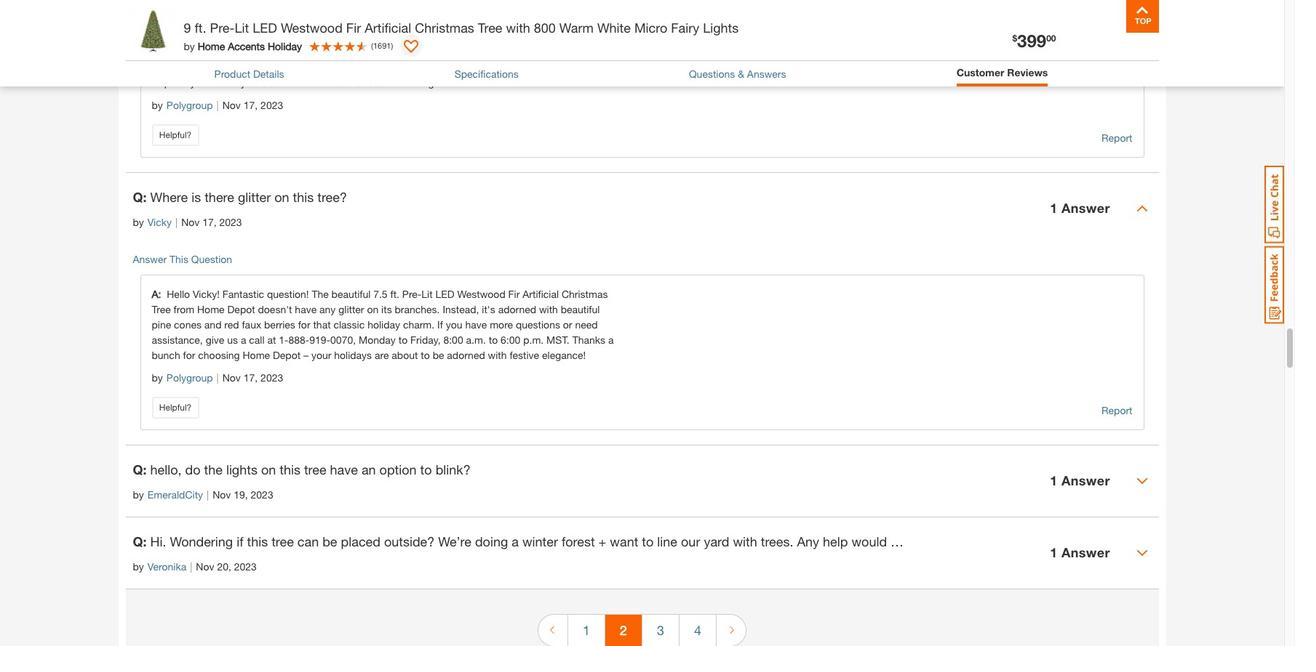Task type: locate. For each thing, give the bounding box(es) containing it.
0 vertical spatial 919-
[[194, 61, 215, 73]]

8:00 down instead,
[[443, 334, 463, 346]]

the inside hello vicky! fantastic question! the beautiful 7.5 ft. pre-lit led westwood fir artificial christmas tree from home depot doesn't have any glitter on its branches. instead, it's adorned with beautiful pine cones and red faux berries for that classic holiday charm. if you have more questions or need assistance, give us a call at 1-888-919-0070, monday to friday, 8:00 a.m. to 6:00 p.m. mst. thanks a bunch for choosing home depot – your holidays are about to be adorned with festive elegance!
[[312, 288, 329, 300]]

led up instead,
[[435, 288, 455, 300]]

1 vertical spatial hello
[[167, 288, 190, 300]]

your down the in
[[190, 76, 210, 89]]

hello inside hello redd! fantastic question! the 12 ft. pre-lit led westwood slim fir artificial christmas tree from home depot doesn't come with a connection at the top for the tree topper, but fear not! we've got a bright idea for you – simply run an extension cord along the side of the pole, and your tree topper will shine in all its glory. if you have more questions or need assistance, don't hesitate to give us a call at 1-888-919-0070, monday to friday, 8:00 a.m. to 6:00 p.m. mst. thanks a bunch for choosing home depot – your holiday celebrations are about to reach new heights!
[[167, 0, 190, 12]]

0 horizontal spatial friday,
[[295, 61, 325, 73]]

a.m.
[[350, 61, 370, 73], [466, 334, 486, 346]]

from
[[152, 15, 172, 27], [174, 303, 194, 316]]

1 horizontal spatial your
[[311, 349, 331, 361]]

or inside hello redd! fantastic question! the 12 ft. pre-lit led westwood slim fir artificial christmas tree from home depot doesn't come with a connection at the top for the tree topper, but fear not! we've got a bright idea for you – simply run an extension cord along the side of the pole, and your tree topper will shine in all its glory. if you have more questions or need assistance, don't hesitate to give us a call at 1-888-919-0070, monday to friday, 8:00 a.m. to 6:00 p.m. mst. thanks a bunch for choosing home depot – your holiday celebrations are about to reach new heights!
[[386, 46, 395, 58]]

0 horizontal spatial if
[[260, 46, 266, 58]]

tree inside hello vicky! fantastic question! the beautiful 7.5 ft. pre-lit led westwood fir artificial christmas tree from home depot doesn't have any glitter on its branches. instead, it's adorned with beautiful pine cones and red faux berries for that classic holiday charm. if you have more questions or need assistance, give us a call at 1-888-919-0070, monday to friday, 8:00 a.m. to 6:00 p.m. mst. thanks a bunch for choosing home depot – your holidays are about to be adorned with festive elegance!
[[152, 303, 171, 316]]

2 hello from the top
[[167, 288, 190, 300]]

q: hi. wondering if this tree can be placed outside? we're doing a winter forest + want to line our yard with trees. any help would be much appreciated! thank you!
[[133, 534, 1086, 550]]

fear
[[536, 15, 554, 27]]

ft.
[[346, 0, 355, 12], [195, 20, 206, 36], [390, 288, 399, 300]]

bunch inside hello vicky! fantastic question! the beautiful 7.5 ft. pre-lit led westwood fir artificial christmas tree from home depot doesn't have any glitter on its branches. instead, it's adorned with beautiful pine cones and red faux berries for that classic holiday charm. if you have more questions or need assistance, give us a call at 1-888-919-0070, monday to friday, 8:00 a.m. to 6:00 p.m. mst. thanks a bunch for choosing home depot – your holidays are about to be adorned with festive elegance!
[[152, 349, 180, 361]]

2 vertical spatial at
[[267, 334, 276, 346]]

1 horizontal spatial pre-
[[358, 0, 377, 12]]

2 helpful? button from the top
[[152, 397, 199, 419]]

hello for vicky!
[[167, 288, 190, 300]]

customer reviews button
[[956, 65, 1048, 83], [956, 65, 1048, 80]]

1 vertical spatial led
[[253, 20, 277, 36]]

bunch inside hello redd! fantastic question! the 12 ft. pre-lit led westwood slim fir artificial christmas tree from home depot doesn't come with a connection at the top for the tree topper, but fear not! we've got a bright idea for you – simply run an extension cord along the side of the pole, and your tree topper will shine in all its glory. if you have more questions or need assistance, don't hesitate to give us a call at 1-888-919-0070, monday to friday, 8:00 a.m. to 6:00 p.m. mst. thanks a bunch for choosing home depot – your holiday celebrations are about to reach new heights!
[[501, 61, 529, 73]]

0 vertical spatial helpful? button
[[152, 124, 199, 146]]

with
[[301, 15, 320, 27], [506, 20, 530, 36], [539, 303, 558, 316], [488, 349, 507, 361], [733, 534, 757, 550]]

simply
[[271, 30, 301, 43]]

| for hi. wondering if this tree can be placed outside? we're doing a winter forest + want to line our yard with trees. any help would be much appreciated! thank you!
[[190, 561, 192, 573]]

1 polygroup from the top
[[166, 99, 213, 111]]

0 vertical spatial doesn't
[[236, 15, 270, 27]]

fantastic inside hello redd! fantastic question! the 12 ft. pre-lit led westwood slim fir artificial christmas tree from home depot doesn't come with a connection at the top for the tree topper, but fear not! we've got a bright idea for you – simply run an extension cord along the side of the pole, and your tree topper will shine in all its glory. if you have more questions or need assistance, don't hesitate to give us a call at 1-888-919-0070, monday to friday, 8:00 a.m. to 6:00 p.m. mst. thanks a bunch for choosing home depot – your holiday celebrations are about to reach new heights!
[[223, 0, 265, 12]]

more inside hello redd! fantastic question! the 12 ft. pre-lit led westwood slim fir artificial christmas tree from home depot doesn't come with a connection at the top for the tree topper, but fear not! we've got a bright idea for you – simply run an extension cord along the side of the pole, and your tree topper will shine in all its glory. if you have more questions or need assistance, don't hesitate to give us a call at 1-888-919-0070, monday to friday, 8:00 a.m. to 6:00 p.m. mst. thanks a bunch for choosing home depot – your holiday celebrations are about to reach new heights!
[[313, 46, 336, 58]]

0 vertical spatial if
[[260, 46, 266, 58]]

0 vertical spatial are
[[307, 76, 321, 89]]

1 vertical spatial glitter
[[338, 303, 364, 316]]

by left vicky in the top of the page
[[133, 216, 144, 228]]

1 vertical spatial question!
[[267, 288, 309, 300]]

1 horizontal spatial at
[[267, 334, 276, 346]]

by down 'will'
[[152, 99, 163, 111]]

the right do
[[204, 462, 223, 478]]

0 vertical spatial give
[[554, 46, 573, 58]]

1 vertical spatial by polygroup | nov 17, 2023
[[152, 372, 283, 384]]

fir for westwood
[[487, 0, 498, 12]]

on left tree? at left top
[[274, 189, 289, 205]]

p.m. up festive
[[523, 334, 544, 346]]

artificial up festive
[[523, 288, 559, 300]]

0070,
[[215, 61, 240, 73], [330, 334, 356, 346]]

0 horizontal spatial an
[[321, 30, 332, 43]]

–
[[264, 30, 269, 43], [182, 76, 187, 89], [303, 349, 308, 361]]

hello up "9"
[[167, 0, 190, 12]]

q: left where
[[133, 189, 147, 205]]

artificial for led
[[523, 288, 559, 300]]

0 vertical spatial hello
[[167, 0, 190, 12]]

q:
[[133, 189, 147, 205], [133, 462, 147, 478], [133, 534, 147, 550]]

tree
[[589, 0, 608, 12], [478, 20, 502, 36], [152, 303, 171, 316]]

1 1 answer from the top
[[1050, 200, 1110, 216]]

bunch down hesitate
[[501, 61, 529, 73]]

919- down that
[[309, 334, 330, 346]]

be left much on the right of page
[[891, 534, 905, 550]]

if inside hello vicky! fantastic question! the beautiful 7.5 ft. pre-lit led westwood fir artificial christmas tree from home depot doesn't have any glitter on its branches. instead, it's adorned with beautiful pine cones and red faux berries for that classic holiday charm. if you have more questions or need assistance, give us a call at 1-888-919-0070, monday to friday, 8:00 a.m. to 6:00 p.m. mst. thanks a bunch for choosing home depot – your holidays are about to be adorned with festive elegance!
[[437, 319, 443, 331]]

outside?
[[384, 534, 435, 550]]

at down berries
[[267, 334, 276, 346]]

nov left 19,
[[213, 489, 231, 501]]

call down faux
[[249, 334, 265, 346]]

2 helpful? from the top
[[159, 402, 192, 413]]

about down charm.
[[392, 349, 418, 361]]

if right charm.
[[437, 319, 443, 331]]

2023 for hi. wondering if this tree can be placed outside? we're doing a winter forest + want to line our yard with trees. any help would be much appreciated! thank you!
[[234, 561, 257, 573]]

westwood inside hello redd! fantastic question! the 12 ft. pre-lit led westwood slim fir artificial christmas tree from home depot doesn't come with a connection at the top for the tree topper, but fear not! we've got a bright idea for you – simply run an extension cord along the side of the pole, and your tree topper will shine in all its glory. if you have more questions or need assistance, don't hesitate to give us a call at 1-888-919-0070, monday to friday, 8:00 a.m. to 6:00 p.m. mst. thanks a bunch for choosing home depot – your holiday celebrations are about to reach new heights!
[[413, 0, 461, 12]]

17, for where is there glitter on this tree?
[[202, 216, 217, 228]]

and down but
[[526, 30, 544, 43]]

fairy
[[671, 20, 699, 36]]

blink?
[[436, 462, 470, 478]]

assistance, inside hello redd! fantastic question! the 12 ft. pre-lit led westwood slim fir artificial christmas tree from home depot doesn't come with a connection at the top for the tree topper, but fear not! we've got a bright idea for you – simply run an extension cord along the side of the pole, and your tree topper will shine in all its glory. if you have more questions or need assistance, don't hesitate to give us a call at 1-888-919-0070, monday to friday, 8:00 a.m. to 6:00 p.m. mst. thanks a bunch for choosing home depot – your holiday celebrations are about to reach new heights!
[[424, 46, 475, 58]]

0 horizontal spatial beautiful
[[331, 288, 371, 300]]

0 horizontal spatial choosing
[[198, 349, 240, 361]]

nov for hello vicky! fantastic question! the beautiful 7.5 ft. pre-lit led westwood fir artificial christmas tree from home depot doesn't have any glitter on its branches. instead, it's adorned with beautiful pine cones and red faux berries for that classic holiday charm. if you have more questions or need assistance, give us a call at 1-888-919-0070, monday to friday, 8:00 a.m. to 6:00 p.m. mst. thanks a bunch for choosing home depot – your holidays are about to be adorned with festive elegance!
[[222, 372, 241, 384]]

pre- up all
[[210, 20, 235, 36]]

1 answer for a
[[1050, 545, 1110, 561]]

1 polygroup button from the top
[[166, 97, 213, 113]]

doesn't inside hello vicky! fantastic question! the beautiful 7.5 ft. pre-lit led westwood fir artificial christmas tree from home depot doesn't have any glitter on its branches. instead, it's adorned with beautiful pine cones and red faux berries for that classic holiday charm. if you have more questions or need assistance, give us a call at 1-888-919-0070, monday to friday, 8:00 a.m. to 6:00 p.m. mst. thanks a bunch for choosing home depot – your holidays are about to be adorned with festive elegance!
[[258, 303, 292, 316]]

2 vertical spatial christmas
[[562, 288, 608, 300]]

polygroup for hello vicky! fantastic question! the beautiful 7.5 ft. pre-lit led westwood fir artificial christmas tree from home depot doesn't have any glitter on its branches. instead, it's adorned with beautiful pine cones and red faux berries for that classic holiday charm. if you have more questions or need assistance, give us a call at 1-888-919-0070, monday to friday, 8:00 a.m. to 6:00 p.m. mst. thanks a bunch for choosing home depot – your holidays are about to be adorned with festive elegance!
[[166, 372, 213, 384]]

by polygroup | nov 17, 2023
[[152, 99, 283, 111], [152, 372, 283, 384]]

report button
[[1101, 130, 1132, 146], [1101, 403, 1132, 419]]

mst. inside hello redd! fantastic question! the 12 ft. pre-lit led westwood slim fir artificial christmas tree from home depot doesn't come with a connection at the top for the tree topper, but fear not! we've got a bright idea for you – simply run an extension cord along the side of the pole, and your tree topper will shine in all its glory. if you have more questions or need assistance, don't hesitate to give us a call at 1-888-919-0070, monday to friday, 8:00 a.m. to 6:00 p.m. mst. thanks a bunch for choosing home depot – your holiday celebrations are about to reach new heights!
[[431, 61, 454, 73]]

ft. inside hello redd! fantastic question! the 12 ft. pre-lit led westwood slim fir artificial christmas tree from home depot doesn't come with a connection at the top for the tree topper, but fear not! we've got a bright idea for you – simply run an extension cord along the side of the pole, and your tree topper will shine in all its glory. if you have more questions or need assistance, don't hesitate to give us a call at 1-888-919-0070, monday to friday, 8:00 a.m. to 6:00 p.m. mst. thanks a bunch for choosing home depot – your holiday celebrations are about to reach new heights!
[[346, 0, 355, 12]]

answer
[[1061, 200, 1110, 216], [133, 253, 167, 265], [1061, 473, 1110, 489], [1061, 545, 1110, 561]]

an inside hello redd! fantastic question! the 12 ft. pre-lit led westwood slim fir artificial christmas tree from home depot doesn't come with a connection at the top for the tree topper, but fear not! we've got a bright idea for you – simply run an extension cord along the side of the pole, and your tree topper will shine in all its glory. if you have more questions or need assistance, don't hesitate to give us a call at 1-888-919-0070, monday to friday, 8:00 a.m. to 6:00 p.m. mst. thanks a bunch for choosing home depot – your holiday celebrations are about to reach new heights!
[[321, 30, 332, 43]]

fir inside hello redd! fantastic question! the 12 ft. pre-lit led westwood slim fir artificial christmas tree from home depot doesn't come with a connection at the top for the tree topper, but fear not! we've got a bright idea for you – simply run an extension cord along the side of the pole, and your tree topper will shine in all its glory. if you have more questions or need assistance, don't hesitate to give us a call at 1-888-919-0070, monday to friday, 8:00 a.m. to 6:00 p.m. mst. thanks a bunch for choosing home depot – your holiday celebrations are about to reach new heights!
[[487, 0, 498, 12]]

questions inside hello vicky! fantastic question! the beautiful 7.5 ft. pre-lit led westwood fir artificial christmas tree from home depot doesn't have any glitter on its branches. instead, it's adorned with beautiful pine cones and red faux berries for that classic holiday charm. if you have more questions or need assistance, give us a call at 1-888-919-0070, monday to friday, 8:00 a.m. to 6:00 p.m. mst. thanks a bunch for choosing home depot – your holidays are about to be adorned with festive elegance!
[[516, 319, 560, 331]]

0 vertical spatial you
[[244, 30, 261, 43]]

answer this question
[[133, 253, 232, 265]]

questions inside hello redd! fantastic question! the 12 ft. pre-lit led westwood slim fir artificial christmas tree from home depot doesn't come with a connection at the top for the tree topper, but fear not! we've got a bright idea for you – simply run an extension cord along the side of the pole, and your tree topper will shine in all its glory. if you have more questions or need assistance, don't hesitate to give us a call at 1-888-919-0070, monday to friday, 8:00 a.m. to 6:00 p.m. mst. thanks a bunch for choosing home depot – your holiday celebrations are about to reach new heights!
[[339, 46, 383, 58]]

1 vertical spatial fantastic
[[222, 288, 264, 300]]

question!
[[267, 0, 309, 12], [267, 288, 309, 300]]

1 horizontal spatial or
[[563, 319, 572, 331]]

2 horizontal spatial lit
[[421, 288, 433, 300]]

2 1 answer from the top
[[1050, 473, 1110, 489]]

1 vertical spatial thanks
[[572, 334, 605, 346]]

2 q: from the top
[[133, 462, 147, 478]]

adorned down instead,
[[447, 349, 485, 361]]

0 horizontal spatial led
[[253, 20, 277, 36]]

0 vertical spatial more
[[313, 46, 336, 58]]

questions & answers button
[[689, 66, 786, 81], [689, 66, 786, 81]]

questions
[[339, 46, 383, 58], [516, 319, 560, 331]]

a.m. inside hello redd! fantastic question! the 12 ft. pre-lit led westwood slim fir artificial christmas tree from home depot doesn't come with a connection at the top for the tree topper, but fear not! we've got a bright idea for you – simply run an extension cord along the side of the pole, and your tree topper will shine in all its glory. if you have more questions or need assistance, don't hesitate to give us a call at 1-888-919-0070, monday to friday, 8:00 a.m. to 6:00 p.m. mst. thanks a bunch for choosing home depot – your holiday celebrations are about to reach new heights!
[[350, 61, 370, 73]]

have inside hello redd! fantastic question! the 12 ft. pre-lit led westwood slim fir artificial christmas tree from home depot doesn't come with a connection at the top for the tree topper, but fear not! we've got a bright idea for you – simply run an extension cord along the side of the pole, and your tree topper will shine in all its glory. if you have more questions or need assistance, don't hesitate to give us a call at 1-888-919-0070, monday to friday, 8:00 a.m. to 6:00 p.m. mst. thanks a bunch for choosing home depot – your holiday celebrations are about to reach new heights!
[[288, 46, 310, 58]]

1 vertical spatial fir
[[346, 20, 361, 36]]

1 vertical spatial assistance,
[[152, 334, 203, 346]]

friday, down charm.
[[410, 334, 441, 346]]

navigation containing 1
[[538, 604, 746, 647]]

lit up by home accents holiday
[[235, 20, 249, 36]]

hello inside hello vicky! fantastic question! the beautiful 7.5 ft. pre-lit led westwood fir artificial christmas tree from home depot doesn't have any glitter on its branches. instead, it's adorned with beautiful pine cones and red faux berries for that classic holiday charm. if you have more questions or need assistance, give us a call at 1-888-919-0070, monday to friday, 8:00 a.m. to 6:00 p.m. mst. thanks a bunch for choosing home depot – your holidays are about to be adorned with festive elegance!
[[167, 288, 190, 300]]

1 answer for blink?
[[1050, 473, 1110, 489]]

polygroup for hello redd! fantastic question! the 12 ft. pre-lit led westwood slim fir artificial christmas tree from home depot doesn't come with a connection at the top for the tree topper, but fear not! we've got a bright idea for you – simply run an extension cord along the side of the pole, and your tree topper will shine in all its glory. if you have more questions or need assistance, don't hesitate to give us a call at 1-888-919-0070, monday to friday, 8:00 a.m. to 6:00 p.m. mst. thanks a bunch for choosing home depot – your holiday celebrations are about to reach new heights!
[[166, 99, 213, 111]]

1 horizontal spatial 888-
[[288, 334, 309, 346]]

its inside hello vicky! fantastic question! the beautiful 7.5 ft. pre-lit led westwood fir artificial christmas tree from home depot doesn't have any glitter on its branches. instead, it's adorned with beautiful pine cones and red faux berries for that classic holiday charm. if you have more questions or need assistance, give us a call at 1-888-919-0070, monday to friday, 8:00 a.m. to 6:00 p.m. mst. thanks a bunch for choosing home depot – your holidays are about to be adorned with festive elegance!
[[381, 303, 392, 316]]

919- inside hello vicky! fantastic question! the beautiful 7.5 ft. pre-lit led westwood fir artificial christmas tree from home depot doesn't have any glitter on its branches. instead, it's adorned with beautiful pine cones and red faux berries for that classic holiday charm. if you have more questions or need assistance, give us a call at 1-888-919-0070, monday to friday, 8:00 a.m. to 6:00 p.m. mst. thanks a bunch for choosing home depot – your holidays are about to be adorned with festive elegance!
[[309, 334, 330, 346]]

1 q: from the top
[[133, 189, 147, 205]]

be down charm.
[[433, 349, 444, 361]]

1 helpful? button from the top
[[152, 124, 199, 146]]

0 vertical spatial q:
[[133, 189, 147, 205]]

would
[[852, 534, 887, 550]]

assistance, down the cones at the left of page
[[152, 334, 203, 346]]

or down cord
[[386, 46, 395, 58]]

led up cord
[[391, 0, 410, 12]]

with right yard
[[733, 534, 757, 550]]

this for tree?
[[293, 189, 314, 205]]

any
[[797, 534, 819, 550]]

0 vertical spatial at
[[385, 15, 393, 27]]

live chat image
[[1264, 166, 1284, 244]]

| for hello redd! fantastic question! the 12 ft. pre-lit led westwood slim fir artificial christmas tree from home depot doesn't come with a connection at the top for the tree topper, but fear not! we've got a bright idea for you – simply run an extension cord along the side of the pole, and your tree topper will shine in all its glory. if you have more questions or need assistance, don't hesitate to give us a call at 1-888-919-0070, monday to friday, 8:00 a.m. to 6:00 p.m. mst. thanks a bunch for choosing home depot – your holiday celebrations are about to reach new heights!
[[217, 99, 219, 111]]

assistance, down side
[[424, 46, 475, 58]]

a.m. inside hello vicky! fantastic question! the beautiful 7.5 ft. pre-lit led westwood fir artificial christmas tree from home depot doesn't have any glitter on its branches. instead, it's adorned with beautiful pine cones and red faux berries for that classic holiday charm. if you have more questions or need assistance, give us a call at 1-888-919-0070, monday to friday, 8:00 a.m. to 6:00 p.m. mst. thanks a bunch for choosing home depot – your holidays are about to be adorned with festive elegance!
[[466, 334, 486, 346]]

1 vertical spatial if
[[437, 319, 443, 331]]

idea
[[207, 30, 226, 43]]

and
[[526, 30, 544, 43], [204, 319, 222, 331]]

1 link
[[568, 615, 605, 647]]

for
[[431, 15, 444, 27], [229, 30, 241, 43], [532, 61, 544, 73], [298, 319, 310, 331], [183, 349, 195, 361]]

polygroup down the cones at the left of page
[[166, 372, 213, 384]]

elegance!
[[542, 349, 586, 361]]

by for hello vicky! fantastic question! the beautiful 7.5 ft. pre-lit led westwood fir artificial christmas tree from home depot doesn't have any glitter on its branches. instead, it's adorned with beautiful pine cones and red faux berries for that classic holiday charm. if you have more questions or need assistance, give us a call at 1-888-919-0070, monday to friday, 8:00 a.m. to 6:00 p.m. mst. thanks a bunch for choosing home depot – your holidays are about to be adorned with festive elegance!
[[152, 372, 163, 384]]

1 vertical spatial give
[[206, 334, 224, 346]]

holiday down glory.
[[213, 76, 246, 89]]

question! up come
[[267, 0, 309, 12]]

2 horizontal spatial fir
[[508, 288, 520, 300]]

4 link
[[680, 615, 716, 647]]

assistance,
[[424, 46, 475, 58], [152, 334, 203, 346]]

0 horizontal spatial questions
[[339, 46, 383, 58]]

hello redd! fantastic question! the 12 ft. pre-lit led westwood slim fir artificial christmas tree from home depot doesn't come with a connection at the top for the tree topper, but fear not! we've got a bright idea for you – simply run an extension cord along the side of the pole, and your tree topper will shine in all its glory. if you have more questions or need assistance, don't hesitate to give us a call at 1-888-919-0070, monday to friday, 8:00 a.m. to 6:00 p.m. mst. thanks a bunch for choosing home depot – your holiday celebrations are about to reach new heights!
[[152, 0, 619, 89]]

17, down 'product details'
[[244, 99, 258, 111]]

8:00 inside hello vicky! fantastic question! the beautiful 7.5 ft. pre-lit led westwood fir artificial christmas tree from home depot doesn't have any glitter on its branches. instead, it's adorned with beautiful pine cones and red faux berries for that classic holiday charm. if you have more questions or need assistance, give us a call at 1-888-919-0070, monday to friday, 8:00 a.m. to 6:00 p.m. mst. thanks a bunch for choosing home depot – your holidays are about to be adorned with festive elegance!
[[443, 334, 463, 346]]

its right all
[[220, 46, 230, 58]]

are inside hello vicky! fantastic question! the beautiful 7.5 ft. pre-lit led westwood fir artificial christmas tree from home depot doesn't have any glitter on its branches. instead, it's adorned with beautiful pine cones and red faux berries for that classic holiday charm. if you have more questions or need assistance, give us a call at 1-888-919-0070, monday to friday, 8:00 a.m. to 6:00 p.m. mst. thanks a bunch for choosing home depot – your holidays are about to be adorned with festive elegance!
[[375, 349, 389, 361]]

christmas inside hello vicky! fantastic question! the beautiful 7.5 ft. pre-lit led westwood fir artificial christmas tree from home depot doesn't have any glitter on its branches. instead, it's adorned with beautiful pine cones and red faux berries for that classic holiday charm. if you have more questions or need assistance, give us a call at 1-888-919-0070, monday to friday, 8:00 a.m. to 6:00 p.m. mst. thanks a bunch for choosing home depot – your holidays are about to be adorned with festive elegance!
[[562, 288, 608, 300]]

more
[[313, 46, 336, 58], [490, 319, 513, 331]]

slim
[[464, 0, 484, 12]]

run
[[304, 30, 318, 43]]

are inside hello redd! fantastic question! the 12 ft. pre-lit led westwood slim fir artificial christmas tree from home depot doesn't come with a connection at the top for the tree topper, but fear not! we've got a bright idea for you – simply run an extension cord along the side of the pole, and your tree topper will shine in all its glory. if you have more questions or need assistance, don't hesitate to give us a call at 1-888-919-0070, monday to friday, 8:00 a.m. to 6:00 p.m. mst. thanks a bunch for choosing home depot – your holiday celebrations are about to reach new heights!
[[307, 76, 321, 89]]

by for hello redd! fantastic question! the 12 ft. pre-lit led westwood slim fir artificial christmas tree from home depot doesn't come with a connection at the top for the tree topper, but fear not! we've got a bright idea for you – simply run an extension cord along the side of the pole, and your tree topper will shine in all its glory. if you have more questions or need assistance, don't hesitate to give us a call at 1-888-919-0070, monday to friday, 8:00 a.m. to 6:00 p.m. mst. thanks a bunch for choosing home depot – your holiday celebrations are about to reach new heights!
[[152, 99, 163, 111]]

)
[[391, 41, 393, 50]]

friday,
[[295, 61, 325, 73], [410, 334, 441, 346]]

your down not!
[[546, 30, 566, 43]]

0 vertical spatial call
[[598, 46, 613, 58]]

6:00 up new
[[385, 61, 405, 73]]

cord
[[382, 30, 403, 43]]

doesn't
[[236, 15, 270, 27], [258, 303, 292, 316]]

christmas for slim
[[540, 0, 586, 12]]

q: left "hello,"
[[133, 462, 147, 478]]

0 vertical spatial bunch
[[501, 61, 529, 73]]

from inside hello redd! fantastic question! the 12 ft. pre-lit led westwood slim fir artificial christmas tree from home depot doesn't come with a connection at the top for the tree topper, but fear not! we've got a bright idea for you – simply run an extension cord along the side of the pole, and your tree topper will shine in all its glory. if you have more questions or need assistance, don't hesitate to give us a call at 1-888-919-0070, monday to friday, 8:00 a.m. to 6:00 p.m. mst. thanks a bunch for choosing home depot – your holiday celebrations are about to reach new heights!
[[152, 15, 172, 27]]

p.m. inside hello vicky! fantastic question! the beautiful 7.5 ft. pre-lit led westwood fir artificial christmas tree from home depot doesn't have any glitter on its branches. instead, it's adorned with beautiful pine cones and red faux berries for that classic holiday charm. if you have more questions or need assistance, give us a call at 1-888-919-0070, monday to friday, 8:00 a.m. to 6:00 p.m. mst. thanks a bunch for choosing home depot – your holidays are about to be adorned with festive elegance!
[[523, 334, 544, 346]]

thanks
[[457, 61, 490, 73], [572, 334, 605, 346]]

1 horizontal spatial tree
[[478, 20, 502, 36]]

p.m.
[[408, 61, 428, 73], [523, 334, 544, 346]]

us
[[576, 46, 587, 58], [227, 334, 238, 346]]

yard
[[704, 534, 729, 550]]

919-
[[194, 61, 215, 73], [309, 334, 330, 346]]

2023 right 20,
[[234, 561, 257, 573]]

tree left "can" at bottom left
[[272, 534, 294, 550]]

if inside hello redd! fantastic question! the 12 ft. pre-lit led westwood slim fir artificial christmas tree from home depot doesn't come with a connection at the top for the tree topper, but fear not! we've got a bright idea for you – simply run an extension cord along the side of the pole, and your tree topper will shine in all its glory. if you have more questions or need assistance, don't hesitate to give us a call at 1-888-919-0070, monday to friday, 8:00 a.m. to 6:00 p.m. mst. thanks a bunch for choosing home depot – your holiday celebrations are about to reach new heights!
[[260, 46, 266, 58]]

caret image for hello, do the lights on this tree have an option to blink?
[[1136, 476, 1148, 487]]

fir inside hello vicky! fantastic question! the beautiful 7.5 ft. pre-lit led westwood fir artificial christmas tree from home depot doesn't have any glitter on its branches. instead, it's adorned with beautiful pine cones and red faux berries for that classic holiday charm. if you have more questions or need assistance, give us a call at 1-888-919-0070, monday to friday, 8:00 a.m. to 6:00 p.m. mst. thanks a bunch for choosing home depot – your holidays are about to be adorned with festive elegance!
[[508, 288, 520, 300]]

nov down red
[[222, 372, 241, 384]]

by
[[184, 40, 195, 52], [152, 99, 163, 111], [133, 216, 144, 228], [152, 372, 163, 384], [133, 489, 144, 501], [133, 561, 144, 573]]

this left tree? at left top
[[293, 189, 314, 205]]

by down 'pine'
[[152, 372, 163, 384]]

there
[[205, 189, 234, 205]]

an right the run
[[321, 30, 332, 43]]

your down that
[[311, 349, 331, 361]]

we're
[[438, 534, 471, 550]]

product image image
[[129, 7, 176, 55]]

0 horizontal spatial thanks
[[457, 61, 490, 73]]

are right celebrations
[[307, 76, 321, 89]]

the inside hello redd! fantastic question! the 12 ft. pre-lit led westwood slim fir artificial christmas tree from home depot doesn't come with a connection at the top for the tree topper, but fear not! we've got a bright idea for you – simply run an extension cord along the side of the pole, and your tree topper will shine in all its glory. if you have more questions or need assistance, don't hesitate to give us a call at 1-888-919-0070, monday to friday, 8:00 a.m. to 6:00 p.m. mst. thanks a bunch for choosing home depot – your holiday celebrations are about to reach new heights!
[[312, 0, 329, 12]]

this for tree
[[280, 462, 300, 478]]

veronika
[[148, 561, 186, 573]]

0 vertical spatial polygroup
[[166, 99, 213, 111]]

2023 for where is there glitter on this tree?
[[219, 216, 242, 228]]

1 caret image from the top
[[1136, 203, 1148, 214]]

0 horizontal spatial about
[[324, 76, 350, 89]]

1 horizontal spatial assistance,
[[424, 46, 475, 58]]

0 horizontal spatial –
[[182, 76, 187, 89]]

us inside hello redd! fantastic question! the 12 ft. pre-lit led westwood slim fir artificial christmas tree from home depot doesn't come with a connection at the top for the tree topper, but fear not! we've got a bright idea for you – simply run an extension cord along the side of the pole, and your tree topper will shine in all its glory. if you have more questions or need assistance, don't hesitate to give us a call at 1-888-919-0070, monday to friday, 8:00 a.m. to 6:00 p.m. mst. thanks a bunch for choosing home depot – your holiday celebrations are about to reach new heights!
[[576, 46, 587, 58]]

1 vertical spatial 8:00
[[443, 334, 463, 346]]

lit up connection
[[377, 0, 388, 12]]

1 vertical spatial p.m.
[[523, 334, 544, 346]]

0 horizontal spatial at
[[152, 61, 160, 73]]

1 vertical spatial about
[[392, 349, 418, 361]]

caret image for where is there glitter on this tree?
[[1136, 203, 1148, 214]]

nov down product
[[222, 99, 241, 111]]

cones
[[174, 319, 202, 331]]

this right lights at the bottom of page
[[280, 462, 300, 478]]

0 vertical spatial beautiful
[[331, 288, 371, 300]]

you
[[244, 30, 261, 43], [269, 46, 285, 58], [446, 319, 462, 331]]

call down topper
[[598, 46, 613, 58]]

0 horizontal spatial you
[[244, 30, 261, 43]]

17, down faux
[[244, 372, 258, 384]]

nov for hi. wondering if this tree can be placed outside? we're doing a winter forest + want to line our yard with trees. any help would be much appreciated! thank you!
[[196, 561, 214, 573]]

feedback link image
[[1264, 246, 1284, 324]]

nov for hello, do the lights on this tree have an option to blink?
[[213, 489, 231, 501]]

polygroup down shine at the top left of page
[[166, 99, 213, 111]]

answer for hello, do the lights on this tree have an option to blink?
[[1061, 473, 1110, 489]]

q: for q: hello, do the lights on this tree have an option to blink?
[[133, 462, 147, 478]]

from for vicky!
[[174, 303, 194, 316]]

– inside hello vicky! fantastic question! the beautiful 7.5 ft. pre-lit led westwood fir artificial christmas tree from home depot doesn't have any glitter on its branches. instead, it's adorned with beautiful pine cones and red faux berries for that classic holiday charm. if you have more questions or need assistance, give us a call at 1-888-919-0070, monday to friday, 8:00 a.m. to 6:00 p.m. mst. thanks a bunch for choosing home depot – your holidays are about to be adorned with festive elegance!
[[303, 349, 308, 361]]

1 vertical spatial 17,
[[202, 216, 217, 228]]

p.m. down the display image
[[408, 61, 428, 73]]

home
[[175, 15, 203, 27], [198, 40, 225, 52], [592, 61, 619, 73], [197, 303, 225, 316], [243, 349, 270, 361]]

1 vertical spatial your
[[190, 76, 210, 89]]

0 vertical spatial about
[[324, 76, 350, 89]]

fantastic right the redd!
[[223, 0, 265, 12]]

product
[[214, 68, 250, 80]]

$
[[1012, 33, 1017, 44]]

2023 down q: where is there glitter on this tree?
[[219, 216, 242, 228]]

0 vertical spatial fir
[[487, 0, 498, 12]]

1 by polygroup | nov 17, 2023 from the top
[[152, 99, 283, 111]]

3
[[657, 623, 664, 639]]

1 horizontal spatial 0070,
[[330, 334, 356, 346]]

q: left "hi."
[[133, 534, 147, 550]]

but
[[518, 15, 533, 27]]

1 vertical spatial pre-
[[210, 20, 235, 36]]

0 vertical spatial holiday
[[213, 76, 246, 89]]

have left any
[[295, 303, 317, 316]]

more down the it's
[[490, 319, 513, 331]]

0 vertical spatial us
[[576, 46, 587, 58]]

1 horizontal spatial if
[[437, 319, 443, 331]]

0 vertical spatial 888-
[[173, 61, 194, 73]]

2 horizontal spatial –
[[303, 349, 308, 361]]

for up glory.
[[229, 30, 241, 43]]

by left veronika button
[[133, 561, 144, 573]]

this
[[293, 189, 314, 205], [280, 462, 300, 478], [247, 534, 268, 550]]

1 report button from the top
[[1101, 130, 1132, 146]]

reviews
[[1007, 66, 1048, 79]]

your inside hello vicky! fantastic question! the beautiful 7.5 ft. pre-lit led westwood fir artificial christmas tree from home depot doesn't have any glitter on its branches. instead, it's adorned with beautiful pine cones and red faux berries for that classic holiday charm. if you have more questions or need assistance, give us a call at 1-888-919-0070, monday to friday, 8:00 a.m. to 6:00 p.m. mst. thanks a bunch for choosing home depot – your holidays are about to be adorned with festive elegance!
[[311, 349, 331, 361]]

2 horizontal spatial ft.
[[390, 288, 399, 300]]

888- inside hello vicky! fantastic question! the beautiful 7.5 ft. pre-lit led westwood fir artificial christmas tree from home depot doesn't have any glitter on its branches. instead, it's adorned with beautiful pine cones and red faux berries for that classic holiday charm. if you have more questions or need assistance, give us a call at 1-888-919-0070, monday to friday, 8:00 a.m. to 6:00 p.m. mst. thanks a bunch for choosing home depot – your holidays are about to be adorned with festive elegance!
[[288, 334, 309, 346]]

8:00 inside hello redd! fantastic question! the 12 ft. pre-lit led westwood slim fir artificial christmas tree from home depot doesn't come with a connection at the top for the tree topper, but fear not! we've got a bright idea for you – simply run an extension cord along the side of the pole, and your tree topper will shine in all its glory. if you have more questions or need assistance, don't hesitate to give us a call at 1-888-919-0070, monday to friday, 8:00 a.m. to 6:00 p.m. mst. thanks a bunch for choosing home depot – your holiday celebrations are about to reach new heights!
[[328, 61, 348, 73]]

be inside hello vicky! fantastic question! the beautiful 7.5 ft. pre-lit led westwood fir artificial christmas tree from home depot doesn't have any glitter on its branches. instead, it's adorned with beautiful pine cones and red faux berries for that classic holiday charm. if you have more questions or need assistance, give us a call at 1-888-919-0070, monday to friday, 8:00 a.m. to 6:00 p.m. mst. thanks a bunch for choosing home depot – your holidays are about to be adorned with festive elegance!
[[433, 349, 444, 361]]

holiday
[[213, 76, 246, 89], [368, 319, 400, 331]]

0 vertical spatial from
[[152, 15, 172, 27]]

report
[[1101, 132, 1132, 144], [1101, 404, 1132, 417]]

accents
[[228, 40, 265, 52]]

nov for hello redd! fantastic question! the 12 ft. pre-lit led westwood slim fir artificial christmas tree from home depot doesn't come with a connection at the top for the tree topper, but fear not! we've got a bright idea for you – simply run an extension cord along the side of the pole, and your tree topper will shine in all its glory. if you have more questions or need assistance, don't hesitate to give us a call at 1-888-919-0070, monday to friday, 8:00 a.m. to 6:00 p.m. mst. thanks a bunch for choosing home depot – your holiday celebrations are about to reach new heights!
[[222, 99, 241, 111]]

2 polygroup button from the top
[[166, 370, 213, 386]]

questions down extension
[[339, 46, 383, 58]]

thanks down don't
[[457, 61, 490, 73]]

vicky button
[[148, 214, 172, 230]]

1 for hello, do the lights on this tree have an option to blink?
[[1050, 473, 1058, 489]]

doesn't inside hello redd! fantastic question! the 12 ft. pre-lit led westwood slim fir artificial christmas tree from home depot doesn't come with a connection at the top for the tree topper, but fear not! we've got a bright idea for you – simply run an extension cord along the side of the pole, and your tree topper will shine in all its glory. if you have more questions or need assistance, don't hesitate to give us a call at 1-888-919-0070, monday to friday, 8:00 a.m. to 6:00 p.m. mst. thanks a bunch for choosing home depot – your holiday celebrations are about to reach new heights!
[[236, 15, 270, 27]]

1 vertical spatial its
[[381, 303, 392, 316]]

by for where is there glitter on this tree?
[[133, 216, 144, 228]]

holiday inside hello vicky! fantastic question! the beautiful 7.5 ft. pre-lit led westwood fir artificial christmas tree from home depot doesn't have any glitter on its branches. instead, it's adorned with beautiful pine cones and red faux berries for that classic holiday charm. if you have more questions or need assistance, give us a call at 1-888-919-0070, monday to friday, 8:00 a.m. to 6:00 p.m. mst. thanks a bunch for choosing home depot – your holidays are about to be adorned with festive elegance!
[[368, 319, 400, 331]]

you down instead,
[[446, 319, 462, 331]]

you inside hello vicky! fantastic question! the beautiful 7.5 ft. pre-lit led westwood fir artificial christmas tree from home depot doesn't have any glitter on its branches. instead, it's adorned with beautiful pine cones and red faux berries for that classic holiday charm. if you have more questions or need assistance, give us a call at 1-888-919-0070, monday to friday, 8:00 a.m. to 6:00 p.m. mst. thanks a bunch for choosing home depot – your holidays are about to be adorned with festive elegance!
[[446, 319, 462, 331]]

0 horizontal spatial monday
[[243, 61, 280, 73]]

from up the cones at the left of page
[[174, 303, 194, 316]]

(
[[371, 41, 373, 50]]

questions up festive
[[516, 319, 560, 331]]

a.m. up 'reach'
[[350, 61, 370, 73]]

1- down 'will'
[[163, 61, 173, 73]]

1- down berries
[[279, 334, 288, 346]]

2 caret image from the top
[[1136, 476, 1148, 487]]

you up glory.
[[244, 30, 261, 43]]

1 vertical spatial the
[[312, 288, 329, 300]]

1 vertical spatial helpful? button
[[152, 397, 199, 419]]

for right top
[[431, 15, 444, 27]]

have
[[288, 46, 310, 58], [295, 303, 317, 316], [465, 319, 487, 331], [330, 462, 358, 478]]

vicky
[[148, 216, 172, 228]]

1 horizontal spatial beautiful
[[561, 303, 600, 316]]

1 vertical spatial you
[[269, 46, 285, 58]]

artificial up but
[[501, 0, 537, 12]]

fir for led
[[508, 288, 520, 300]]

we've
[[577, 15, 604, 27]]

1- inside hello redd! fantastic question! the 12 ft. pre-lit led westwood slim fir artificial christmas tree from home depot doesn't come with a connection at the top for the tree topper, but fear not! we've got a bright idea for you – simply run an extension cord along the side of the pole, and your tree topper will shine in all its glory. if you have more questions or need assistance, don't hesitate to give us a call at 1-888-919-0070, monday to friday, 8:00 a.m. to 6:00 p.m. mst. thanks a bunch for choosing home depot – your holiday celebrations are about to reach new heights!
[[163, 61, 173, 73]]

2 report from the top
[[1101, 404, 1132, 417]]

hello for redd!
[[167, 0, 190, 12]]

1 the from the top
[[312, 0, 329, 12]]

0 vertical spatial ft.
[[346, 0, 355, 12]]

need down along on the left of the page
[[398, 46, 421, 58]]

1 for where is there glitter on this tree?
[[1050, 200, 1058, 216]]

0 vertical spatial 0070,
[[215, 61, 240, 73]]

helpful? button for 1st report button from the bottom of the questions element
[[152, 397, 199, 419]]

pre- up connection
[[358, 0, 377, 12]]

0 horizontal spatial 8:00
[[328, 61, 348, 73]]

1 hello from the top
[[167, 0, 190, 12]]

glitter right there
[[238, 189, 271, 205]]

1691
[[373, 41, 391, 50]]

0 vertical spatial artificial
[[501, 0, 537, 12]]

caret image
[[1136, 203, 1148, 214], [1136, 476, 1148, 487]]

0070, down classic
[[330, 334, 356, 346]]

0 horizontal spatial holiday
[[213, 76, 246, 89]]

with up the run
[[301, 15, 320, 27]]

help
[[823, 534, 848, 550]]

2 by polygroup | nov 17, 2023 from the top
[[152, 372, 283, 384]]

1 for hi. wondering if this tree can be placed outside? we're doing a winter forest + want to line our yard with trees. any help would be much appreciated! thank you!
[[1050, 545, 1058, 561]]

reach
[[365, 76, 390, 89]]

1 horizontal spatial questions
[[516, 319, 560, 331]]

3 link
[[642, 615, 679, 647]]

2 polygroup from the top
[[166, 372, 213, 384]]

adorned
[[498, 303, 536, 316], [447, 349, 485, 361]]

the
[[312, 0, 329, 12], [312, 288, 329, 300]]

ft. right 12 at left top
[[346, 0, 355, 12]]

adorned right the it's
[[498, 303, 536, 316]]

2023 down celebrations
[[261, 99, 283, 111]]

question! inside hello vicky! fantastic question! the beautiful 7.5 ft. pre-lit led westwood fir artificial christmas tree from home depot doesn't have any glitter on its branches. instead, it's adorned with beautiful pine cones and red faux berries for that classic holiday charm. if you have more questions or need assistance, give us a call at 1-888-919-0070, monday to friday, 8:00 a.m. to 6:00 p.m. mst. thanks a bunch for choosing home depot – your holidays are about to be adorned with festive elegance!
[[267, 288, 309, 300]]

have left option
[[330, 462, 358, 478]]

details
[[253, 68, 284, 80]]

nov for where is there glitter on this tree?
[[181, 216, 200, 228]]

holiday down 7.5
[[368, 319, 400, 331]]

thanks inside hello vicky! fantastic question! the beautiful 7.5 ft. pre-lit led westwood fir artificial christmas tree from home depot doesn't have any glitter on its branches. instead, it's adorned with beautiful pine cones and red faux berries for that classic holiday charm. if you have more questions or need assistance, give us a call at 1-888-919-0070, monday to friday, 8:00 a.m. to 6:00 p.m. mst. thanks a bunch for choosing home depot – your holidays are about to be adorned with festive elegance!
[[572, 334, 605, 346]]

tree up don't
[[478, 20, 502, 36]]

glitter up classic
[[338, 303, 364, 316]]

christmas for westwood
[[562, 288, 608, 300]]

1 vertical spatial us
[[227, 334, 238, 346]]

2 the from the top
[[312, 288, 329, 300]]

17, down there
[[202, 216, 217, 228]]

0 horizontal spatial tree
[[152, 303, 171, 316]]

navigation
[[538, 604, 746, 647]]

micro
[[634, 20, 667, 36]]

choosing inside hello vicky! fantastic question! the beautiful 7.5 ft. pre-lit led westwood fir artificial christmas tree from home depot doesn't have any glitter on its branches. instead, it's adorned with beautiful pine cones and red faux berries for that classic holiday charm. if you have more questions or need assistance, give us a call at 1-888-919-0070, monday to friday, 8:00 a.m. to 6:00 p.m. mst. thanks a bunch for choosing home depot – your holidays are about to be adorned with festive elegance!
[[198, 349, 240, 361]]

2 vertical spatial artificial
[[523, 288, 559, 300]]

at up cord
[[385, 15, 393, 27]]

caret image
[[1136, 548, 1148, 559]]

1 vertical spatial and
[[204, 319, 222, 331]]

1-
[[163, 61, 173, 73], [279, 334, 288, 346]]

fantastic for vicky!
[[222, 288, 264, 300]]

pre-
[[358, 0, 377, 12], [210, 20, 235, 36], [402, 288, 421, 300]]

2 vertical spatial pre-
[[402, 288, 421, 300]]

1 vertical spatial on
[[367, 303, 378, 316]]

1 horizontal spatial 6:00
[[501, 334, 520, 346]]

1 horizontal spatial mst.
[[546, 334, 570, 346]]

1 horizontal spatial 8:00
[[443, 334, 463, 346]]

1 vertical spatial at
[[152, 61, 160, 73]]

at
[[385, 15, 393, 27], [152, 61, 160, 73], [267, 334, 276, 346]]

bunch down 'pine'
[[152, 349, 180, 361]]

about left 'reach'
[[324, 76, 350, 89]]

2 vertical spatial 17,
[[244, 372, 258, 384]]

fantastic inside hello vicky! fantastic question! the beautiful 7.5 ft. pre-lit led westwood fir artificial christmas tree from home depot doesn't have any glitter on its branches. instead, it's adorned with beautiful pine cones and red faux berries for that classic holiday charm. if you have more questions or need assistance, give us a call at 1-888-919-0070, monday to friday, 8:00 a.m. to 6:00 p.m. mst. thanks a bunch for choosing home depot – your holidays are about to be adorned with festive elegance!
[[222, 288, 264, 300]]

polygroup button down the cones at the left of page
[[166, 370, 213, 386]]

thanks inside hello redd! fantastic question! the 12 ft. pre-lit led westwood slim fir artificial christmas tree from home depot doesn't come with a connection at the top for the tree topper, but fear not! we've got a bright idea for you – simply run an extension cord along the side of the pole, and your tree topper will shine in all its glory. if you have more questions or need assistance, don't hesitate to give us a call at 1-888-919-0070, monday to friday, 8:00 a.m. to 6:00 p.m. mst. thanks a bunch for choosing home depot – your holiday celebrations are about to reach new heights!
[[457, 61, 490, 73]]

artificial inside hello vicky! fantastic question! the beautiful 7.5 ft. pre-lit led westwood fir artificial christmas tree from home depot doesn't have any glitter on its branches. instead, it's adorned with beautiful pine cones and red faux berries for that classic holiday charm. if you have more questions or need assistance, give us a call at 1-888-919-0070, monday to friday, 8:00 a.m. to 6:00 p.m. mst. thanks a bunch for choosing home depot – your holidays are about to be adorned with festive elegance!
[[523, 288, 559, 300]]

from inside hello vicky! fantastic question! the beautiful 7.5 ft. pre-lit led westwood fir artificial christmas tree from home depot doesn't have any glitter on its branches. instead, it's adorned with beautiful pine cones and red faux berries for that classic holiday charm. if you have more questions or need assistance, give us a call at 1-888-919-0070, monday to friday, 8:00 a.m. to 6:00 p.m. mst. thanks a bunch for choosing home depot – your holidays are about to be adorned with festive elegance!
[[174, 303, 194, 316]]

need up elegance!
[[575, 319, 598, 331]]

0 horizontal spatial adorned
[[447, 349, 485, 361]]

friday, inside hello redd! fantastic question! the 12 ft. pre-lit led westwood slim fir artificial christmas tree from home depot doesn't come with a connection at the top for the tree topper, but fear not! we've got a bright idea for you – simply run an extension cord along the side of the pole, and your tree topper will shine in all its glory. if you have more questions or need assistance, don't hesitate to give us a call at 1-888-919-0070, monday to friday, 8:00 a.m. to 6:00 p.m. mst. thanks a bunch for choosing home depot – your holiday celebrations are about to reach new heights!
[[295, 61, 325, 73]]

emeraldcity button
[[148, 487, 203, 503]]

1 vertical spatial call
[[249, 334, 265, 346]]

the up side
[[446, 15, 461, 27]]

1 horizontal spatial give
[[554, 46, 573, 58]]

1 vertical spatial lit
[[235, 20, 249, 36]]

helpful? up where
[[159, 129, 192, 140]]

need inside hello redd! fantastic question! the 12 ft. pre-lit led westwood slim fir artificial christmas tree from home depot doesn't come with a connection at the top for the tree topper, but fear not! we've got a bright idea for you – simply run an extension cord along the side of the pole, and your tree topper will shine in all its glory. if you have more questions or need assistance, don't hesitate to give us a call at 1-888-919-0070, monday to friday, 8:00 a.m. to 6:00 p.m. mst. thanks a bunch for choosing home depot – your holiday celebrations are about to reach new heights!
[[398, 46, 421, 58]]

question! inside hello redd! fantastic question! the 12 ft. pre-lit led westwood slim fir artificial christmas tree from home depot doesn't come with a connection at the top for the tree topper, but fear not! we've got a bright idea for you – simply run an extension cord along the side of the pole, and your tree topper will shine in all its glory. if you have more questions or need assistance, don't hesitate to give us a call at 1-888-919-0070, monday to friday, 8:00 a.m. to 6:00 p.m. mst. thanks a bunch for choosing home depot – your holiday celebrations are about to reach new heights!
[[267, 0, 309, 12]]

artificial inside hello redd! fantastic question! the 12 ft. pre-lit led westwood slim fir artificial christmas tree from home depot doesn't come with a connection at the top for the tree topper, but fear not! we've got a bright idea for you – simply run an extension cord along the side of the pole, and your tree topper will shine in all its glory. if you have more questions or need assistance, don't hesitate to give us a call at 1-888-919-0070, monday to friday, 8:00 a.m. to 6:00 p.m. mst. thanks a bunch for choosing home depot – your holiday celebrations are about to reach new heights!
[[501, 0, 537, 12]]

0 horizontal spatial give
[[206, 334, 224, 346]]

tree inside hello redd! fantastic question! the 12 ft. pre-lit led westwood slim fir artificial christmas tree from home depot doesn't come with a connection at the top for the tree topper, but fear not! we've got a bright idea for you – simply run an extension cord along the side of the pole, and your tree topper will shine in all its glory. if you have more questions or need assistance, don't hesitate to give us a call at 1-888-919-0070, monday to friday, 8:00 a.m. to 6:00 p.m. mst. thanks a bunch for choosing home depot – your holiday celebrations are about to reach new heights!
[[589, 0, 608, 12]]

1 horizontal spatial lit
[[377, 0, 388, 12]]

888- inside hello redd! fantastic question! the 12 ft. pre-lit led westwood slim fir artificial christmas tree from home depot doesn't come with a connection at the top for the tree topper, but fear not! we've got a bright idea for you – simply run an extension cord along the side of the pole, and your tree topper will shine in all its glory. if you have more questions or need assistance, don't hesitate to give us a call at 1-888-919-0070, monday to friday, 8:00 a.m. to 6:00 p.m. mst. thanks a bunch for choosing home depot – your holiday celebrations are about to reach new heights!
[[173, 61, 194, 73]]

christmas inside hello redd! fantastic question! the 12 ft. pre-lit led westwood slim fir artificial christmas tree from home depot doesn't come with a connection at the top for the tree topper, but fear not! we've got a bright idea for you – simply run an extension cord along the side of the pole, and your tree topper will shine in all its glory. if you have more questions or need assistance, don't hesitate to give us a call at 1-888-919-0070, monday to friday, 8:00 a.m. to 6:00 p.m. mst. thanks a bunch for choosing home depot – your holiday celebrations are about to reach new heights!
[[540, 0, 586, 12]]

888- down shine at the top left of page
[[173, 61, 194, 73]]

3 q: from the top
[[133, 534, 147, 550]]

3 1 answer from the top
[[1050, 545, 1110, 561]]

about
[[324, 76, 350, 89], [392, 349, 418, 361]]

depot
[[205, 15, 233, 27], [152, 76, 179, 89], [227, 303, 255, 316], [273, 349, 301, 361]]



Task type: vqa. For each thing, say whether or not it's contained in the screenshot.
"Fantastic" for Vicky!
yes



Task type: describe. For each thing, give the bounding box(es) containing it.
call inside hello vicky! fantastic question! the beautiful 7.5 ft. pre-lit led westwood fir artificial christmas tree from home depot doesn't have any glitter on its branches. instead, it's adorned with beautiful pine cones and red faux berries for that classic holiday charm. if you have more questions or need assistance, give us a call at 1-888-919-0070, monday to friday, 8:00 a.m. to 6:00 p.m. mst. thanks a bunch for choosing home depot – your holidays are about to be adorned with festive elegance!
[[249, 334, 265, 346]]

thank
[[1022, 534, 1058, 550]]

4
[[694, 623, 701, 639]]

by left the in
[[184, 40, 195, 52]]

with up elegance!
[[539, 303, 558, 316]]

lights
[[226, 462, 257, 478]]

led inside hello vicky! fantastic question! the beautiful 7.5 ft. pre-lit led westwood fir artificial christmas tree from home depot doesn't have any glitter on its branches. instead, it's adorned with beautiful pine cones and red faux berries for that classic holiday charm. if you have more questions or need assistance, give us a call at 1-888-919-0070, monday to friday, 8:00 a.m. to 6:00 p.m. mst. thanks a bunch for choosing home depot – your holidays are about to be adorned with festive elegance!
[[435, 288, 455, 300]]

tree down we've in the top left of the page
[[569, 30, 587, 43]]

us inside hello vicky! fantastic question! the beautiful 7.5 ft. pre-lit led westwood fir artificial christmas tree from home depot doesn't have any glitter on its branches. instead, it's adorned with beautiful pine cones and red faux berries for that classic holiday charm. if you have more questions or need assistance, give us a call at 1-888-919-0070, monday to friday, 8:00 a.m. to 6:00 p.m. mst. thanks a bunch for choosing home depot – your holidays are about to be adorned with festive elegance!
[[227, 334, 238, 346]]

festive
[[510, 349, 539, 361]]

tree up "can" at bottom left
[[304, 462, 326, 478]]

question! for come
[[267, 0, 309, 12]]

display image
[[404, 40, 419, 55]]

1 vertical spatial an
[[362, 462, 376, 478]]

0 vertical spatial your
[[546, 30, 566, 43]]

hi.
[[150, 534, 166, 550]]

you!
[[1062, 534, 1086, 550]]

bright
[[178, 30, 204, 43]]

depot up idea
[[205, 15, 233, 27]]

1 helpful? from the top
[[159, 129, 192, 140]]

artificial for westwood
[[501, 0, 537, 12]]

our
[[681, 534, 700, 550]]

&
[[738, 68, 744, 80]]

choosing inside hello redd! fantastic question! the 12 ft. pre-lit led westwood slim fir artificial christmas tree from home depot doesn't come with a connection at the top for the tree topper, but fear not! we've got a bright idea for you – simply run an extension cord along the side of the pole, and your tree topper will shine in all its glory. if you have more questions or need assistance, don't hesitate to give us a call at 1-888-919-0070, monday to friday, 8:00 a.m. to 6:00 p.m. mst. thanks a bunch for choosing home depot – your holiday celebrations are about to reach new heights!
[[547, 61, 589, 73]]

depot down berries
[[273, 349, 301, 361]]

doing
[[475, 534, 508, 550]]

20,
[[217, 561, 231, 573]]

that
[[313, 319, 331, 331]]

from for redd!
[[152, 15, 172, 27]]

monday inside hello redd! fantastic question! the 12 ft. pre-lit led westwood slim fir artificial christmas tree from home depot doesn't come with a connection at the top for the tree topper, but fear not! we've got a bright idea for you – simply run an extension cord along the side of the pole, and your tree topper will shine in all its glory. if you have more questions or need assistance, don't hesitate to give us a call at 1-888-919-0070, monday to friday, 8:00 a.m. to 6:00 p.m. mst. thanks a bunch for choosing home depot – your holiday celebrations are about to reach new heights!
[[243, 61, 280, 73]]

hello,
[[150, 462, 182, 478]]

hello vicky! fantastic question! the beautiful 7.5 ft. pre-lit led westwood fir artificial christmas tree from home depot doesn't have any glitter on its branches. instead, it's adorned with beautiful pine cones and red faux berries for that classic holiday charm. if you have more questions or need assistance, give us a call at 1-888-919-0070, monday to friday, 8:00 a.m. to 6:00 p.m. mst. thanks a bunch for choosing home depot – your holidays are about to be adorned with festive elegance!
[[152, 288, 614, 361]]

answers
[[747, 68, 786, 80]]

399
[[1017, 31, 1046, 51]]

and inside hello vicky! fantastic question! the beautiful 7.5 ft. pre-lit led westwood fir artificial christmas tree from home depot doesn't have any glitter on its branches. instead, it's adorned with beautiful pine cones and red faux berries for that classic holiday charm. if you have more questions or need assistance, give us a call at 1-888-919-0070, monday to friday, 8:00 a.m. to 6:00 p.m. mst. thanks a bunch for choosing home depot – your holidays are about to be adorned with festive elegance!
[[204, 319, 222, 331]]

along
[[405, 30, 431, 43]]

need inside hello vicky! fantastic question! the beautiful 7.5 ft. pre-lit led westwood fir artificial christmas tree from home depot doesn't have any glitter on its branches. instead, it's adorned with beautiful pine cones and red faux berries for that classic holiday charm. if you have more questions or need assistance, give us a call at 1-888-919-0070, monday to friday, 8:00 a.m. to 6:00 p.m. mst. thanks a bunch for choosing home depot – your holidays are about to be adorned with festive elegance!
[[575, 319, 598, 331]]

q: for q: where is there glitter on this tree?
[[133, 189, 147, 205]]

$ 399 00
[[1012, 31, 1056, 51]]

answer for hi. wondering if this tree can be placed outside? we're doing a winter forest + want to line our yard with trees. any help would be much appreciated! thank you!
[[1061, 545, 1110, 561]]

monday inside hello vicky! fantastic question! the beautiful 7.5 ft. pre-lit led westwood fir artificial christmas tree from home depot doesn't have any glitter on its branches. instead, it's adorned with beautiful pine cones and red faux berries for that classic holiday charm. if you have more questions or need assistance, give us a call at 1-888-919-0070, monday to friday, 8:00 a.m. to 6:00 p.m. mst. thanks a bunch for choosing home depot – your holidays are about to be adorned with festive elegance!
[[359, 334, 396, 346]]

1 vertical spatial –
[[182, 76, 187, 89]]

question
[[191, 253, 232, 265]]

919- inside hello redd! fantastic question! the 12 ft. pre-lit led westwood slim fir artificial christmas tree from home depot doesn't come with a connection at the top for the tree topper, but fear not! we've got a bright idea for you – simply run an extension cord along the side of the pole, and your tree topper will shine in all its glory. if you have more questions or need assistance, don't hesitate to give us a call at 1-888-919-0070, monday to friday, 8:00 a.m. to 6:00 p.m. mst. thanks a bunch for choosing home depot – your holiday celebrations are about to reach new heights!
[[194, 61, 215, 73]]

tree for westwood
[[152, 303, 171, 316]]

questions element
[[126, 0, 1159, 590]]

0 horizontal spatial lit
[[235, 20, 249, 36]]

by emeraldcity | nov 19, 2023
[[133, 489, 273, 501]]

tree?
[[317, 189, 347, 205]]

redd!
[[193, 0, 220, 12]]

branches.
[[395, 303, 440, 316]]

by home accents holiday
[[184, 40, 302, 52]]

want
[[610, 534, 638, 550]]

1 vertical spatial adorned
[[447, 349, 485, 361]]

much
[[909, 534, 942, 550]]

about inside hello redd! fantastic question! the 12 ft. pre-lit led westwood slim fir artificial christmas tree from home depot doesn't come with a connection at the top for the tree topper, but fear not! we've got a bright idea for you – simply run an extension cord along the side of the pole, and your tree topper will shine in all its glory. if you have more questions or need assistance, don't hesitate to give us a call at 1-888-919-0070, monday to friday, 8:00 a.m. to 6:00 p.m. mst. thanks a bunch for choosing home depot – your holiday celebrations are about to reach new heights!
[[324, 76, 350, 89]]

| for where is there glitter on this tree?
[[175, 216, 178, 228]]

placed
[[341, 534, 380, 550]]

mst. inside hello vicky! fantastic question! the beautiful 7.5 ft. pre-lit led westwood fir artificial christmas tree from home depot doesn't have any glitter on its branches. instead, it's adorned with beautiful pine cones and red faux berries for that classic holiday charm. if you have more questions or need assistance, give us a call at 1-888-919-0070, monday to friday, 8:00 a.m. to 6:00 p.m. mst. thanks a bunch for choosing home depot – your holidays are about to be adorned with festive elegance!
[[546, 334, 570, 346]]

holidays
[[334, 349, 372, 361]]

by polygroup | nov 17, 2023 for hello vicky! fantastic question! the beautiful 7.5 ft. pre-lit led westwood fir artificial christmas tree from home depot doesn't have any glitter on its branches. instead, it's adorned with beautiful pine cones and red faux berries for that classic holiday charm. if you have more questions or need assistance, give us a call at 1-888-919-0070, monday to friday, 8:00 a.m. to 6:00 p.m. mst. thanks a bunch for choosing home depot – your holidays are about to be adorned with festive elegance!
[[152, 372, 283, 384]]

or inside hello vicky! fantastic question! the beautiful 7.5 ft. pre-lit led westwood fir artificial christmas tree from home depot doesn't have any glitter on its branches. instead, it's adorned with beautiful pine cones and red faux berries for that classic holiday charm. if you have more questions or need assistance, give us a call at 1-888-919-0070, monday to friday, 8:00 a.m. to 6:00 p.m. mst. thanks a bunch for choosing home depot – your holidays are about to be adorned with festive elegance!
[[563, 319, 572, 331]]

the left top
[[396, 15, 411, 27]]

shine
[[169, 46, 193, 58]]

( 1691 )
[[371, 41, 393, 50]]

0070, inside hello vicky! fantastic question! the beautiful 7.5 ft. pre-lit led westwood fir artificial christmas tree from home depot doesn't have any glitter on its branches. instead, it's adorned with beautiful pine cones and red faux berries for that classic holiday charm. if you have more questions or need assistance, give us a call at 1-888-919-0070, monday to friday, 8:00 a.m. to 6:00 p.m. mst. thanks a bunch for choosing home depot – your holidays are about to be adorned with festive elegance!
[[330, 334, 356, 346]]

specifications
[[454, 68, 519, 80]]

0 horizontal spatial pre-
[[210, 20, 235, 36]]

where
[[150, 189, 188, 205]]

+
[[598, 534, 606, 550]]

p.m. inside hello redd! fantastic question! the 12 ft. pre-lit led westwood slim fir artificial christmas tree from home depot doesn't come with a connection at the top for the tree topper, but fear not! we've got a bright idea for you – simply run an extension cord along the side of the pole, and your tree topper will shine in all its glory. if you have more questions or need assistance, don't hesitate to give us a call at 1-888-919-0070, monday to friday, 8:00 a.m. to 6:00 p.m. mst. thanks a bunch for choosing home depot – your holiday celebrations are about to reach new heights!
[[408, 61, 428, 73]]

1 vertical spatial artificial
[[365, 20, 411, 36]]

depot down 'will'
[[152, 76, 179, 89]]

and inside hello redd! fantastic question! the 12 ft. pre-lit led westwood slim fir artificial christmas tree from home depot doesn't come with a connection at the top for the tree topper, but fear not! we've got a bright idea for you – simply run an extension cord along the side of the pole, and your tree topper will shine in all its glory. if you have more questions or need assistance, don't hesitate to give us a call at 1-888-919-0070, monday to friday, 8:00 a.m. to 6:00 p.m. mst. thanks a bunch for choosing home depot – your holiday celebrations are about to reach new heights!
[[526, 30, 544, 43]]

question! for have
[[267, 288, 309, 300]]

give inside hello redd! fantastic question! the 12 ft. pre-lit led westwood slim fir artificial christmas tree from home depot doesn't come with a connection at the top for the tree topper, but fear not! we've got a bright idea for you – simply run an extension cord along the side of the pole, and your tree topper will shine in all its glory. if you have more questions or need assistance, don't hesitate to give us a call at 1-888-919-0070, monday to friday, 8:00 a.m. to 6:00 p.m. mst. thanks a bunch for choosing home depot – your holiday celebrations are about to reach new heights!
[[554, 46, 573, 58]]

by for hello, do the lights on this tree have an option to blink?
[[133, 489, 144, 501]]

0070, inside hello redd! fantastic question! the 12 ft. pre-lit led westwood slim fir artificial christmas tree from home depot doesn't come with a connection at the top for the tree topper, but fear not! we've got a bright idea for you – simply run an extension cord along the side of the pole, and your tree topper will shine in all its glory. if you have more questions or need assistance, don't hesitate to give us a call at 1-888-919-0070, monday to friday, 8:00 a.m. to 6:00 p.m. mst. thanks a bunch for choosing home depot – your holiday celebrations are about to reach new heights!
[[215, 61, 240, 73]]

at inside hello vicky! fantastic question! the beautiful 7.5 ft. pre-lit led westwood fir artificial christmas tree from home depot doesn't have any glitter on its branches. instead, it's adorned with beautiful pine cones and red faux berries for that classic holiday charm. if you have more questions or need assistance, give us a call at 1-888-919-0070, monday to friday, 8:00 a.m. to 6:00 p.m. mst. thanks a bunch for choosing home depot – your holidays are about to be adorned with festive elegance!
[[267, 334, 276, 346]]

doesn't for come
[[236, 15, 270, 27]]

celebrations
[[248, 76, 304, 89]]

if
[[237, 534, 243, 550]]

1 vertical spatial ft.
[[195, 20, 206, 36]]

by polygroup | nov 17, 2023 for hello redd! fantastic question! the 12 ft. pre-lit led westwood slim fir artificial christmas tree from home depot doesn't come with a connection at the top for the tree topper, but fear not! we've got a bright idea for you – simply run an extension cord along the side of the pole, and your tree topper will shine in all its glory. if you have more questions or need assistance, don't hesitate to give us a call at 1-888-919-0070, monday to friday, 8:00 a.m. to 6:00 p.m. mst. thanks a bunch for choosing home depot – your holiday celebrations are about to reach new heights!
[[152, 99, 283, 111]]

00
[[1046, 33, 1056, 44]]

holiday
[[268, 40, 302, 52]]

9
[[184, 20, 191, 36]]

by vicky | nov 17, 2023
[[133, 216, 242, 228]]

tree down slim
[[464, 15, 481, 27]]

veronika button
[[148, 559, 186, 575]]

all
[[207, 46, 217, 58]]

lights
[[703, 20, 739, 36]]

1- inside hello vicky! fantastic question! the beautiful 7.5 ft. pre-lit led westwood fir artificial christmas tree from home depot doesn't have any glitter on its branches. instead, it's adorned with beautiful pine cones and red faux berries for that classic holiday charm. if you have more questions or need assistance, give us a call at 1-888-919-0070, monday to friday, 8:00 a.m. to 6:00 p.m. mst. thanks a bunch for choosing home depot – your holidays are about to be adorned with festive elegance!
[[279, 334, 288, 346]]

depot up red
[[227, 303, 255, 316]]

side
[[451, 30, 469, 43]]

faux
[[242, 319, 261, 331]]

the right of
[[484, 30, 498, 43]]

more inside hello vicky! fantastic question! the beautiful 7.5 ft. pre-lit led westwood fir artificial christmas tree from home depot doesn't have any glitter on its branches. instead, it's adorned with beautiful pine cones and red faux berries for that classic holiday charm. if you have more questions or need assistance, give us a call at 1-888-919-0070, monday to friday, 8:00 a.m. to 6:00 p.m. mst. thanks a bunch for choosing home depot – your holidays are about to be adorned with festive elegance!
[[490, 319, 513, 331]]

classic
[[334, 319, 365, 331]]

of
[[472, 30, 481, 43]]

customer
[[956, 66, 1004, 79]]

appreciated!
[[945, 534, 1018, 550]]

q: where is there glitter on this tree?
[[133, 189, 347, 205]]

top button
[[1126, 0, 1159, 33]]

2023 for hello, do the lights on this tree have an option to blink?
[[251, 489, 273, 501]]

line
[[657, 534, 677, 550]]

| for hello, do the lights on this tree have an option to blink?
[[207, 489, 209, 501]]

trees.
[[761, 534, 793, 550]]

1 horizontal spatial you
[[269, 46, 285, 58]]

12
[[332, 0, 343, 12]]

2023 for hello redd! fantastic question! the 12 ft. pre-lit led westwood slim fir artificial christmas tree from home depot doesn't come with a connection at the top for the tree topper, but fear not! we've got a bright idea for you – simply run an extension cord along the side of the pole, and your tree topper will shine in all its glory. if you have more questions or need assistance, don't hesitate to give us a call at 1-888-919-0070, monday to friday, 8:00 a.m. to 6:00 p.m. mst. thanks a bunch for choosing home depot – your holiday celebrations are about to reach new heights!
[[261, 99, 283, 111]]

don't
[[477, 46, 501, 58]]

westwood inside hello vicky! fantastic question! the beautiful 7.5 ft. pre-lit led westwood fir artificial christmas tree from home depot doesn't have any glitter on its branches. instead, it's adorned with beautiful pine cones and red faux berries for that classic holiday charm. if you have more questions or need assistance, give us a call at 1-888-919-0070, monday to friday, 8:00 a.m. to 6:00 p.m. mst. thanks a bunch for choosing home depot – your holidays are about to be adorned with festive elegance!
[[457, 288, 505, 300]]

can
[[297, 534, 319, 550]]

glory.
[[233, 46, 258, 58]]

got
[[152, 30, 167, 43]]

in
[[196, 46, 204, 58]]

with left festive
[[488, 349, 507, 361]]

polygroup button for hello redd! fantastic question! the 12 ft. pre-lit led westwood slim fir artificial christmas tree from home depot doesn't come with a connection at the top for the tree topper, but fear not! we've got a bright idea for you – simply run an extension cord along the side of the pole, and your tree topper will shine in all its glory. if you have more questions or need assistance, don't hesitate to give us a call at 1-888-919-0070, monday to friday, 8:00 a.m. to 6:00 p.m. mst. thanks a bunch for choosing home depot – your holiday celebrations are about to reach new heights!
[[166, 97, 213, 113]]

for down the cones at the left of page
[[183, 349, 195, 361]]

call inside hello redd! fantastic question! the 12 ft. pre-lit led westwood slim fir artificial christmas tree from home depot doesn't come with a connection at the top for the tree topper, but fear not! we've got a bright idea for you – simply run an extension cord along the side of the pole, and your tree topper will shine in all its glory. if you have more questions or need assistance, don't hesitate to give us a call at 1-888-919-0070, monday to friday, 8:00 a.m. to 6:00 p.m. mst. thanks a bunch for choosing home depot – your holiday celebrations are about to reach new heights!
[[598, 46, 613, 58]]

1 vertical spatial westwood
[[281, 20, 343, 36]]

17, for hello redd! fantastic question! the 12 ft. pre-lit led westwood slim fir artificial christmas tree from home depot doesn't come with a connection at the top for the tree topper, but fear not! we've got a bright idea for you – simply run an extension cord along the side of the pole, and your tree topper will shine in all its glory. if you have more questions or need assistance, don't hesitate to give us a call at 1-888-919-0070, monday to friday, 8:00 a.m. to 6:00 p.m. mst. thanks a bunch for choosing home depot – your holiday celebrations are about to reach new heights!
[[244, 99, 258, 111]]

1 vertical spatial christmas
[[415, 20, 474, 36]]

2 horizontal spatial at
[[385, 15, 393, 27]]

2 report button from the top
[[1101, 403, 1132, 419]]

pine
[[152, 319, 171, 331]]

have down the it's
[[465, 319, 487, 331]]

| for hello vicky! fantastic question! the beautiful 7.5 ft. pre-lit led westwood fir artificial christmas tree from home depot doesn't have any glitter on its branches. instead, it's adorned with beautiful pine cones and red faux berries for that classic holiday charm. if you have more questions or need assistance, give us a call at 1-888-919-0070, monday to friday, 8:00 a.m. to 6:00 p.m. mst. thanks a bunch for choosing home depot – your holidays are about to be adorned with festive elegance!
[[217, 372, 219, 384]]

its inside hello redd! fantastic question! the 12 ft. pre-lit led westwood slim fir artificial christmas tree from home depot doesn't come with a connection at the top for the tree topper, but fear not! we've got a bright idea for you – simply run an extension cord along the side of the pole, and your tree topper will shine in all its glory. if you have more questions or need assistance, don't hesitate to give us a call at 1-888-919-0070, monday to friday, 8:00 a.m. to 6:00 p.m. mst. thanks a bunch for choosing home depot – your holiday celebrations are about to reach new heights!
[[220, 46, 230, 58]]

assistance, inside hello vicky! fantastic question! the beautiful 7.5 ft. pre-lit led westwood fir artificial christmas tree from home depot doesn't have any glitter on its branches. instead, it's adorned with beautiful pine cones and red faux berries for that classic holiday charm. if you have more questions or need assistance, give us a call at 1-888-919-0070, monday to friday, 8:00 a.m. to 6:00 p.m. mst. thanks a bunch for choosing home depot – your holidays are about to be adorned with festive elegance!
[[152, 334, 203, 346]]

on for tree?
[[274, 189, 289, 205]]

give inside hello vicky! fantastic question! the beautiful 7.5 ft. pre-lit led westwood fir artificial christmas tree from home depot doesn't have any glitter on its branches. instead, it's adorned with beautiful pine cones and red faux berries for that classic holiday charm. if you have more questions or need assistance, give us a call at 1-888-919-0070, monday to friday, 8:00 a.m. to 6:00 p.m. mst. thanks a bunch for choosing home depot – your holidays are about to be adorned with festive elegance!
[[206, 334, 224, 346]]

hesitate
[[504, 46, 540, 58]]

lit inside hello redd! fantastic question! the 12 ft. pre-lit led westwood slim fir artificial christmas tree from home depot doesn't come with a connection at the top for the tree topper, but fear not! we've got a bright idea for you – simply run an extension cord along the side of the pole, and your tree topper will shine in all its glory. if you have more questions or need assistance, don't hesitate to give us a call at 1-888-919-0070, monday to friday, 8:00 a.m. to 6:00 p.m. mst. thanks a bunch for choosing home depot – your holiday celebrations are about to reach new heights!
[[377, 0, 388, 12]]

winter
[[522, 534, 558, 550]]

9 ft. pre-lit led westwood fir artificial christmas tree with 800 warm white micro fairy lights
[[184, 20, 739, 36]]

helpful? button for 1st report button from the top of the questions element
[[152, 124, 199, 146]]

ft. inside hello vicky! fantastic question! the beautiful 7.5 ft. pre-lit led westwood fir artificial christmas tree from home depot doesn't have any glitter on its branches. instead, it's adorned with beautiful pine cones and red faux berries for that classic holiday charm. if you have more questions or need assistance, give us a call at 1-888-919-0070, monday to friday, 8:00 a.m. to 6:00 p.m. mst. thanks a bunch for choosing home depot – your holidays are about to be adorned with festive elegance!
[[390, 288, 399, 300]]

the for with
[[312, 0, 329, 12]]

q: for q: hi. wondering if this tree can be placed outside? we're doing a winter forest + want to line our yard with trees. any help would be much appreciated! thank you!
[[133, 534, 147, 550]]

for left that
[[298, 319, 310, 331]]

berries
[[264, 319, 295, 331]]

0 horizontal spatial be
[[322, 534, 337, 550]]

1 horizontal spatial –
[[264, 30, 269, 43]]

come
[[273, 15, 299, 27]]

heights!
[[415, 76, 451, 89]]

1 report from the top
[[1101, 132, 1132, 144]]

about inside hello vicky! fantastic question! the beautiful 7.5 ft. pre-lit led westwood fir artificial christmas tree from home depot doesn't have any glitter on its branches. instead, it's adorned with beautiful pine cones and red faux berries for that classic holiday charm. if you have more questions or need assistance, give us a call at 1-888-919-0070, monday to friday, 8:00 a.m. to 6:00 p.m. mst. thanks a bunch for choosing home depot – your holidays are about to be adorned with festive elegance!
[[392, 349, 418, 361]]

is
[[191, 189, 201, 205]]

2023 for hello vicky! fantastic question! the beautiful 7.5 ft. pre-lit led westwood fir artificial christmas tree from home depot doesn't have any glitter on its branches. instead, it's adorned with beautiful pine cones and red faux berries for that classic holiday charm. if you have more questions or need assistance, give us a call at 1-888-919-0070, monday to friday, 8:00 a.m. to 6:00 p.m. mst. thanks a bunch for choosing home depot – your holidays are about to be adorned with festive elegance!
[[261, 372, 283, 384]]

the left side
[[433, 30, 448, 43]]

by for hi. wondering if this tree can be placed outside? we're doing a winter forest + want to line our yard with trees. any help would be much appreciated! thank you!
[[133, 561, 144, 573]]

forest
[[562, 534, 595, 550]]

doesn't for have
[[258, 303, 292, 316]]

extension
[[335, 30, 379, 43]]

this
[[170, 253, 188, 265]]

led inside hello redd! fantastic question! the 12 ft. pre-lit led westwood slim fir artificial christmas tree from home depot doesn't come with a connection at the top for the tree topper, but fear not! we've got a bright idea for you – simply run an extension cord along the side of the pole, and your tree topper will shine in all its glory. if you have more questions or need assistance, don't hesitate to give us a call at 1-888-919-0070, monday to friday, 8:00 a.m. to 6:00 p.m. mst. thanks a bunch for choosing home depot – your holiday celebrations are about to reach new heights!
[[391, 0, 410, 12]]

the for any
[[312, 288, 329, 300]]

on inside hello vicky! fantastic question! the beautiful 7.5 ft. pre-lit led westwood fir artificial christmas tree from home depot doesn't have any glitter on its branches. instead, it's adorned with beautiful pine cones and red faux berries for that classic holiday charm. if you have more questions or need assistance, give us a call at 1-888-919-0070, monday to friday, 8:00 a.m. to 6:00 p.m. mst. thanks a bunch for choosing home depot – your holidays are about to be adorned with festive elegance!
[[367, 303, 378, 316]]

top
[[413, 15, 428, 27]]

polygroup button for hello vicky! fantastic question! the beautiful 7.5 ft. pre-lit led westwood fir artificial christmas tree from home depot doesn't have any glitter on its branches. instead, it's adorned with beautiful pine cones and red faux berries for that classic holiday charm. if you have more questions or need assistance, give us a call at 1-888-919-0070, monday to friday, 8:00 a.m. to 6:00 p.m. mst. thanks a bunch for choosing home depot – your holidays are about to be adorned with festive elegance!
[[166, 370, 213, 386]]

questions
[[689, 68, 735, 80]]

with inside hello redd! fantastic question! the 12 ft. pre-lit led westwood slim fir artificial christmas tree from home depot doesn't come with a connection at the top for the tree topper, but fear not! we've got a bright idea for you – simply run an extension cord along the side of the pole, and your tree topper will shine in all its glory. if you have more questions or need assistance, don't hesitate to give us a call at 1-888-919-0070, monday to friday, 8:00 a.m. to 6:00 p.m. mst. thanks a bunch for choosing home depot – your holiday celebrations are about to reach new heights!
[[301, 15, 320, 27]]

tree for slim
[[589, 0, 608, 12]]

2 horizontal spatial be
[[891, 534, 905, 550]]

customer reviews
[[956, 66, 1048, 79]]

fantastic for redd!
[[223, 0, 265, 12]]

800
[[534, 20, 556, 36]]

17, for hello vicky! fantastic question! the beautiful 7.5 ft. pre-lit led westwood fir artificial christmas tree from home depot doesn't have any glitter on its branches. instead, it's adorned with beautiful pine cones and red faux berries for that classic holiday charm. if you have more questions or need assistance, give us a call at 1-888-919-0070, monday to friday, 8:00 a.m. to 6:00 p.m. mst. thanks a bunch for choosing home depot – your holidays are about to be adorned with festive elegance!
[[244, 372, 258, 384]]

option
[[379, 462, 417, 478]]

for down hesitate
[[532, 61, 544, 73]]

product details
[[214, 68, 284, 80]]

lit inside hello vicky! fantastic question! the beautiful 7.5 ft. pre-lit led westwood fir artificial christmas tree from home depot doesn't have any glitter on its branches. instead, it's adorned with beautiful pine cones and red faux berries for that classic holiday charm. if you have more questions or need assistance, give us a call at 1-888-919-0070, monday to friday, 8:00 a.m. to 6:00 p.m. mst. thanks a bunch for choosing home depot – your holidays are about to be adorned with festive elegance!
[[421, 288, 433, 300]]

answer for where is there glitter on this tree?
[[1061, 200, 1110, 216]]

emeraldcity
[[148, 489, 203, 501]]

on for tree
[[261, 462, 276, 478]]

6:00 inside hello vicky! fantastic question! the beautiful 7.5 ft. pre-lit led westwood fir artificial christmas tree from home depot doesn't have any glitter on its branches. instead, it's adorned with beautiful pine cones and red faux berries for that classic holiday charm. if you have more questions or need assistance, give us a call at 1-888-919-0070, monday to friday, 8:00 a.m. to 6:00 p.m. mst. thanks a bunch for choosing home depot – your holidays are about to be adorned with festive elegance!
[[501, 334, 520, 346]]

2 vertical spatial this
[[247, 534, 268, 550]]

pre- inside hello vicky! fantastic question! the beautiful 7.5 ft. pre-lit led westwood fir artificial christmas tree from home depot doesn't have any glitter on its branches. instead, it's adorned with beautiful pine cones and red faux berries for that classic holiday charm. if you have more questions or need assistance, give us a call at 1-888-919-0070, monday to friday, 8:00 a.m. to 6:00 p.m. mst. thanks a bunch for choosing home depot – your holidays are about to be adorned with festive elegance!
[[402, 288, 421, 300]]

friday, inside hello vicky! fantastic question! the beautiful 7.5 ft. pre-lit led westwood fir artificial christmas tree from home depot doesn't have any glitter on its branches. instead, it's adorned with beautiful pine cones and red faux berries for that classic holiday charm. if you have more questions or need assistance, give us a call at 1-888-919-0070, monday to friday, 8:00 a.m. to 6:00 p.m. mst. thanks a bunch for choosing home depot – your holidays are about to be adorned with festive elegance!
[[410, 334, 441, 346]]

pre- inside hello redd! fantastic question! the 12 ft. pre-lit led westwood slim fir artificial christmas tree from home depot doesn't come with a connection at the top for the tree topper, but fear not! we've got a bright idea for you – simply run an extension cord along the side of the pole, and your tree topper will shine in all its glory. if you have more questions or need assistance, don't hesitate to give us a call at 1-888-919-0070, monday to friday, 8:00 a.m. to 6:00 p.m. mst. thanks a bunch for choosing home depot – your holiday celebrations are about to reach new heights!
[[358, 0, 377, 12]]

6:00 inside hello redd! fantastic question! the 12 ft. pre-lit led westwood slim fir artificial christmas tree from home depot doesn't come with a connection at the top for the tree topper, but fear not! we've got a bright idea for you – simply run an extension cord along the side of the pole, and your tree topper will shine in all its glory. if you have more questions or need assistance, don't hesitate to give us a call at 1-888-919-0070, monday to friday, 8:00 a.m. to 6:00 p.m. mst. thanks a bunch for choosing home depot – your holiday celebrations are about to reach new heights!
[[385, 61, 405, 73]]

q: hello, do the lights on this tree have an option to blink?
[[133, 462, 470, 478]]

glitter inside hello vicky! fantastic question! the beautiful 7.5 ft. pre-lit led westwood fir artificial christmas tree from home depot doesn't have any glitter on its branches. instead, it's adorned with beautiful pine cones and red faux berries for that classic holiday charm. if you have more questions or need assistance, give us a call at 1-888-919-0070, monday to friday, 8:00 a.m. to 6:00 p.m. mst. thanks a bunch for choosing home depot – your holidays are about to be adorned with festive elegance!
[[338, 303, 364, 316]]

with up hesitate
[[506, 20, 530, 36]]

1 vertical spatial beautiful
[[561, 303, 600, 316]]

holiday inside hello redd! fantastic question! the 12 ft. pre-lit led westwood slim fir artificial christmas tree from home depot doesn't come with a connection at the top for the tree topper, but fear not! we've got a bright idea for you – simply run an extension cord along the side of the pole, and your tree topper will shine in all its glory. if you have more questions or need assistance, don't hesitate to give us a call at 1-888-919-0070, monday to friday, 8:00 a.m. to 6:00 p.m. mst. thanks a bunch for choosing home depot – your holiday celebrations are about to reach new heights!
[[213, 76, 246, 89]]

0 horizontal spatial fir
[[346, 20, 361, 36]]

1 vertical spatial tree
[[478, 20, 502, 36]]

1 horizontal spatial adorned
[[498, 303, 536, 316]]

0 vertical spatial glitter
[[238, 189, 271, 205]]



